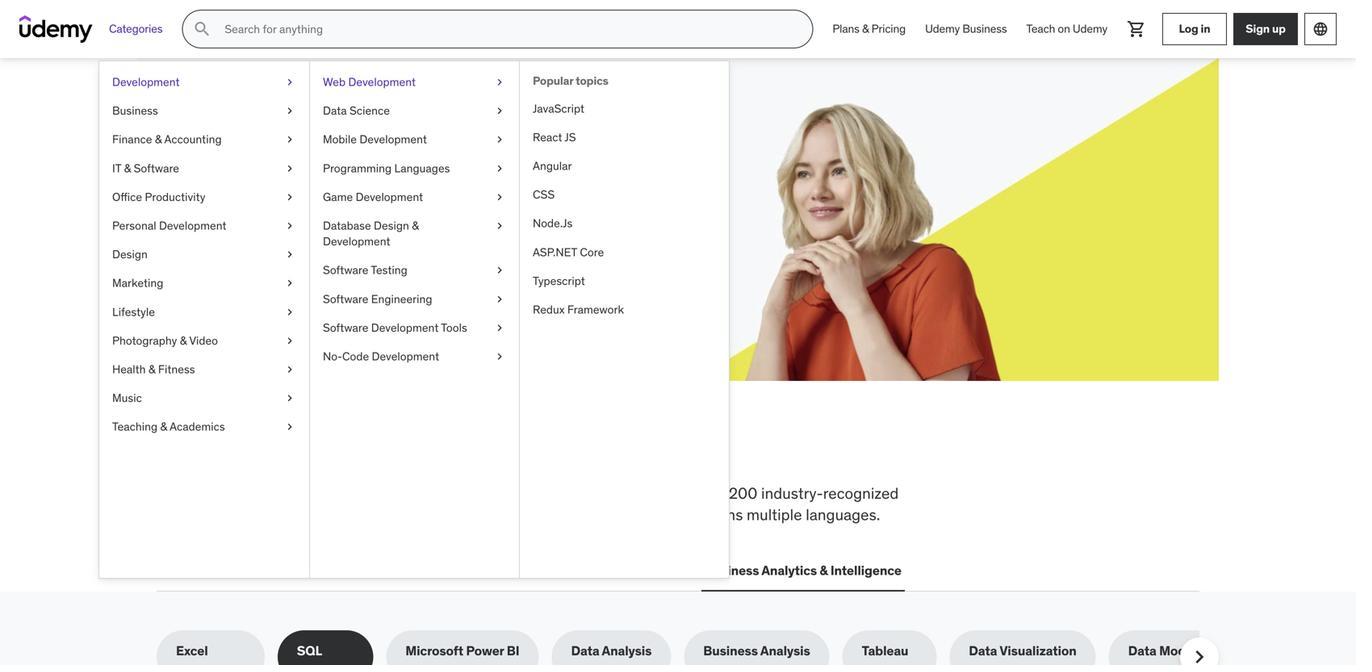 Task type: locate. For each thing, give the bounding box(es) containing it.
1 horizontal spatial design
[[374, 218, 409, 233]]

0 vertical spatial web development
[[323, 75, 416, 89]]

science inside data science link
[[350, 103, 390, 118]]

sign up
[[1246, 21, 1286, 36]]

1 vertical spatial skills
[[346, 484, 380, 503]]

visualization
[[1000, 643, 1077, 659]]

xsmall image for programming languages
[[493, 161, 506, 176]]

design down personal
[[112, 247, 148, 262]]

software up code
[[323, 320, 369, 335]]

programming
[[323, 161, 392, 175]]

xsmall image for development
[[283, 74, 296, 90]]

0 horizontal spatial data science
[[323, 103, 390, 118]]

& for software
[[124, 161, 131, 175]]

xsmall image inside the database design & development link
[[493, 218, 506, 234]]

business inside topic filters element
[[704, 643, 758, 659]]

development for game development link
[[356, 190, 423, 204]]

1 vertical spatial in
[[508, 430, 540, 472]]

engineering
[[371, 292, 432, 306]]

xsmall image for no-code development
[[493, 349, 506, 365]]

it & software
[[112, 161, 179, 175]]

database
[[323, 218, 371, 233]]

science down the professional
[[522, 562, 570, 579]]

catalog
[[279, 505, 330, 525]]

& right analytics
[[820, 562, 828, 579]]

design down game development
[[374, 218, 409, 233]]

& inside database design & development
[[412, 218, 419, 233]]

programming languages link
[[310, 154, 519, 183]]

1 vertical spatial for
[[674, 484, 692, 503]]

web for web development link
[[323, 75, 346, 89]]

1 udemy from the left
[[925, 22, 960, 36]]

1 horizontal spatial analysis
[[761, 643, 810, 659]]

angular
[[533, 159, 572, 173]]

programming languages
[[323, 161, 450, 175]]

categories button
[[99, 10, 172, 48]]

xsmall image inside no-code development link
[[493, 349, 506, 365]]

data science for data science link
[[323, 103, 390, 118]]

on
[[1058, 22, 1070, 36]]

it
[[112, 161, 121, 175], [290, 562, 301, 579]]

xsmall image inside the design link
[[283, 247, 296, 263]]

software down software testing
[[323, 292, 369, 306]]

business for business
[[112, 103, 158, 118]]

0 vertical spatial for
[[292, 128, 330, 162]]

xsmall image for it & software
[[283, 161, 296, 176]]

health & fitness link
[[99, 355, 309, 384]]

0 vertical spatial science
[[350, 103, 390, 118]]

lifestyle
[[112, 305, 155, 319]]

teach on udemy
[[1027, 22, 1108, 36]]

0 horizontal spatial web development
[[160, 562, 271, 579]]

skills up workplace
[[268, 430, 355, 472]]

1 horizontal spatial data science
[[491, 562, 570, 579]]

it left certifications
[[290, 562, 301, 579]]

web development down certifications,
[[160, 562, 271, 579]]

xsmall image inside data science link
[[493, 103, 506, 119]]

software
[[134, 161, 179, 175], [323, 263, 369, 277], [323, 292, 369, 306], [323, 320, 369, 335]]

in up including
[[508, 430, 540, 472]]

& right plans
[[862, 22, 869, 36]]

xsmall image for mobile development
[[493, 132, 506, 148]]

development down course.
[[356, 190, 423, 204]]

health
[[112, 362, 146, 377]]

software for software engineering
[[323, 292, 369, 306]]

teaching & academics link
[[99, 413, 309, 441]]

it up office
[[112, 161, 121, 175]]

pricing
[[872, 22, 906, 36]]

data science inside button
[[491, 562, 570, 579]]

xsmall image for design
[[283, 247, 296, 263]]

workplace
[[271, 484, 342, 503]]

xsmall image inside finance & accounting link
[[283, 132, 296, 148]]

xsmall image inside web development link
[[493, 74, 506, 90]]

data down the professional
[[491, 562, 519, 579]]

business inside button
[[705, 562, 759, 579]]

1 horizontal spatial web development
[[323, 75, 416, 89]]

& left 'video'
[[180, 333, 187, 348]]

business
[[963, 22, 1007, 36], [112, 103, 158, 118], [705, 562, 759, 579], [704, 643, 758, 659]]

categories
[[109, 22, 163, 36]]

one
[[546, 430, 604, 472]]

development down database
[[323, 234, 390, 249]]

in
[[1201, 21, 1211, 36], [508, 430, 540, 472]]

0 vertical spatial it
[[112, 161, 121, 175]]

development down engineering
[[371, 320, 439, 335]]

office productivity link
[[99, 183, 309, 212]]

xsmall image inside lifestyle link
[[283, 304, 296, 320]]

udemy right pricing
[[925, 22, 960, 36]]

xsmall image inside "programming languages" link
[[493, 161, 506, 176]]

1 horizontal spatial science
[[522, 562, 570, 579]]

1 horizontal spatial for
[[674, 484, 692, 503]]

software for software testing
[[323, 263, 369, 277]]

2 analysis from the left
[[761, 643, 810, 659]]

development for mobile development link
[[360, 132, 427, 147]]

it certifications
[[290, 562, 386, 579]]

database design & development
[[323, 218, 419, 249]]

& right teaching
[[160, 420, 167, 434]]

all the skills you need in one place
[[157, 430, 694, 472]]

xsmall image for lifestyle
[[283, 304, 296, 320]]

web development for web development button
[[160, 562, 271, 579]]

& right finance
[[155, 132, 162, 147]]

xsmall image inside development link
[[283, 74, 296, 90]]

1 horizontal spatial web
[[323, 75, 346, 89]]

react js link
[[520, 123, 729, 152]]

xsmall image for web development
[[493, 74, 506, 90]]

popular
[[533, 73, 573, 88]]

0 horizontal spatial analysis
[[602, 643, 652, 659]]

0 horizontal spatial your
[[261, 168, 286, 185]]

& for video
[[180, 333, 187, 348]]

no-code development link
[[310, 342, 519, 371]]

xsmall image inside software engineering link
[[493, 291, 506, 307]]

xsmall image inside music link
[[283, 390, 296, 406]]

$12.99
[[215, 186, 254, 203]]

development for software development tools link at the left of page
[[371, 320, 439, 335]]

web development up data science link
[[323, 75, 416, 89]]

xsmall image inside photography & video link
[[283, 333, 296, 349]]

well-
[[398, 505, 432, 525]]

javascript
[[533, 101, 585, 116]]

starting
[[426, 168, 473, 185]]

framework
[[568, 302, 624, 317]]

development down categories "dropdown button"
[[112, 75, 180, 89]]

science inside 'data science' button
[[522, 562, 570, 579]]

& down game development link
[[412, 218, 419, 233]]

at
[[476, 168, 487, 185]]

xsmall image inside mobile development link
[[493, 132, 506, 148]]

science up mobile development
[[350, 103, 390, 118]]

1 vertical spatial web
[[160, 562, 187, 579]]

& up office
[[124, 161, 131, 175]]

data science button
[[488, 552, 573, 590]]

1 vertical spatial design
[[112, 247, 148, 262]]

it inside button
[[290, 562, 301, 579]]

microsoft
[[406, 643, 463, 659]]

you
[[361, 430, 419, 472]]

1 horizontal spatial it
[[290, 562, 301, 579]]

design inside database design & development
[[374, 218, 409, 233]]

web development for web development link
[[323, 75, 416, 89]]

& right health
[[148, 362, 155, 377]]

development up data science link
[[348, 75, 416, 89]]

data science down the professional
[[491, 562, 570, 579]]

xsmall image inside 'marketing' link
[[283, 275, 296, 291]]

lifestyle link
[[99, 298, 309, 326]]

personal development link
[[99, 212, 309, 240]]

development down certifications,
[[190, 562, 271, 579]]

it certifications button
[[287, 552, 389, 590]]

languages.
[[806, 505, 880, 525]]

skills up 'supports'
[[346, 484, 380, 503]]

xsmall image inside office productivity link
[[283, 189, 296, 205]]

next image
[[1187, 645, 1213, 665]]

for up potential
[[292, 128, 330, 162]]

xsmall image inside personal development link
[[283, 218, 296, 234]]

and
[[673, 505, 699, 525]]

prep
[[582, 484, 613, 503]]

xsmall image inside business link
[[283, 103, 296, 119]]

0 horizontal spatial web
[[160, 562, 187, 579]]

1 horizontal spatial udemy
[[1073, 22, 1108, 36]]

data inside button
[[491, 562, 519, 579]]

data science up mobile
[[323, 103, 390, 118]]

database design & development link
[[310, 212, 519, 256]]

0 horizontal spatial it
[[112, 161, 121, 175]]

future
[[398, 128, 477, 162]]

xsmall image
[[493, 74, 506, 90], [283, 103, 296, 119], [283, 132, 296, 148], [493, 132, 506, 148], [493, 161, 506, 176], [283, 189, 296, 205], [493, 218, 506, 234], [493, 263, 506, 278], [493, 291, 506, 307], [283, 304, 296, 320], [493, 349, 506, 365], [283, 419, 296, 435]]

0 vertical spatial data science
[[323, 103, 390, 118]]

development up programming languages
[[360, 132, 427, 147]]

analysis for data analysis
[[602, 643, 652, 659]]

through
[[257, 186, 302, 203]]

1 horizontal spatial your
[[334, 128, 393, 162]]

web inside button
[[160, 562, 187, 579]]

& for fitness
[[148, 362, 155, 377]]

0 vertical spatial design
[[374, 218, 409, 233]]

development down office productivity link
[[159, 218, 227, 233]]

udemy right on
[[1073, 22, 1108, 36]]

photography & video link
[[99, 326, 309, 355]]

redux
[[533, 302, 565, 317]]

web development inside button
[[160, 562, 271, 579]]

xsmall image
[[283, 74, 296, 90], [493, 103, 506, 119], [283, 161, 296, 176], [493, 189, 506, 205], [283, 218, 296, 234], [283, 247, 296, 263], [283, 275, 296, 291], [493, 320, 506, 336], [283, 333, 296, 349], [283, 362, 296, 378], [283, 390, 296, 406]]

health & fitness
[[112, 362, 195, 377]]

0 horizontal spatial for
[[292, 128, 330, 162]]

choose a language image
[[1313, 21, 1329, 37]]

submit search image
[[192, 19, 212, 39]]

software engineering
[[323, 292, 432, 306]]

xsmall image for software testing
[[493, 263, 506, 278]]

software inside 'link'
[[323, 263, 369, 277]]

xsmall image inside software testing 'link'
[[493, 263, 506, 278]]

web
[[323, 75, 346, 89], [160, 562, 187, 579]]

log
[[1179, 21, 1199, 36]]

web up mobile
[[323, 75, 346, 89]]

development inside button
[[190, 562, 271, 579]]

design
[[374, 218, 409, 233], [112, 247, 148, 262]]

1 vertical spatial it
[[290, 562, 301, 579]]

udemy business
[[925, 22, 1007, 36]]

software up office productivity on the top of the page
[[134, 161, 179, 175]]

development
[[112, 75, 180, 89], [348, 75, 416, 89], [360, 132, 427, 147], [356, 190, 423, 204], [159, 218, 227, 233], [323, 234, 390, 249], [371, 320, 439, 335], [372, 349, 439, 364], [190, 562, 271, 579]]

photography & video
[[112, 333, 218, 348]]

xsmall image inside game development link
[[493, 189, 506, 205]]

1 analysis from the left
[[602, 643, 652, 659]]

xsmall image inside health & fitness link
[[283, 362, 296, 378]]

development inside database design & development
[[323, 234, 390, 249]]

design link
[[99, 240, 309, 269]]

course.
[[381, 168, 423, 185]]

node.js
[[533, 216, 573, 231]]

modeling
[[1160, 643, 1216, 659]]

software testing
[[323, 263, 408, 277]]

node.js link
[[520, 209, 729, 238]]

data left visualization
[[969, 643, 997, 659]]

topics
[[576, 73, 609, 88]]

xsmall image inside software development tools link
[[493, 320, 506, 336]]

css
[[533, 187, 555, 202]]

content
[[617, 484, 670, 503]]

music
[[112, 391, 142, 405]]

xsmall image for software engineering
[[493, 291, 506, 307]]

1 vertical spatial science
[[522, 562, 570, 579]]

0 vertical spatial web
[[323, 75, 346, 89]]

data left modeling
[[1129, 643, 1157, 659]]

0 horizontal spatial udemy
[[925, 22, 960, 36]]

it for it & software
[[112, 161, 121, 175]]

data
[[323, 103, 347, 118], [491, 562, 519, 579], [571, 643, 600, 659], [969, 643, 997, 659], [1129, 643, 1157, 659]]

0 vertical spatial in
[[1201, 21, 1211, 36]]

in right log on the top right of the page
[[1201, 21, 1211, 36]]

data analysis
[[571, 643, 652, 659]]

0 horizontal spatial design
[[112, 247, 148, 262]]

business for business analytics & intelligence
[[705, 562, 759, 579]]

1 vertical spatial data science
[[491, 562, 570, 579]]

asp.net core
[[533, 245, 604, 259]]

excel
[[176, 643, 208, 659]]

bi
[[507, 643, 520, 659]]

xsmall image inside it & software link
[[283, 161, 296, 176]]

1 vertical spatial web development
[[160, 562, 271, 579]]

xsmall image inside teaching & academics link
[[283, 419, 296, 435]]

0 horizontal spatial science
[[350, 103, 390, 118]]

xsmall image for database design & development
[[493, 218, 506, 234]]

finance
[[112, 132, 152, 147]]

sql
[[297, 643, 322, 659]]

just
[[490, 168, 512, 185]]

it for it certifications
[[290, 562, 301, 579]]

xsmall image for business
[[283, 103, 296, 119]]

for
[[292, 128, 330, 162], [674, 484, 692, 503]]

web down certifications,
[[160, 562, 187, 579]]

teach on udemy link
[[1017, 10, 1118, 48]]

languages
[[394, 161, 450, 175]]

udemy
[[925, 22, 960, 36], [1073, 22, 1108, 36]]

xsmall image for marketing
[[283, 275, 296, 291]]

for up and
[[674, 484, 692, 503]]

software up software engineering
[[323, 263, 369, 277]]



Task type: vqa. For each thing, say whether or not it's contained in the screenshot.
Model
no



Task type: describe. For each thing, give the bounding box(es) containing it.
for inside skills for your future expand your potential with a course. starting at just $12.99 through dec 15.
[[292, 128, 330, 162]]

potential
[[289, 168, 340, 185]]

angular link
[[520, 152, 729, 181]]

software development tools
[[323, 320, 467, 335]]

covering critical workplace skills to technical topics, including prep content for over 200 industry-recognized certifications, our catalog supports well-rounded professional development and spans multiple languages.
[[157, 484, 899, 525]]

0 horizontal spatial in
[[508, 430, 540, 472]]

development
[[580, 505, 670, 525]]

software for software development tools
[[323, 320, 369, 335]]

certifications
[[304, 562, 386, 579]]

productivity
[[145, 190, 205, 204]]

code
[[342, 349, 369, 364]]

& for academics
[[160, 420, 167, 434]]

tableau
[[862, 643, 909, 659]]

2 udemy from the left
[[1073, 22, 1108, 36]]

web development element
[[519, 61, 729, 578]]

web development link
[[310, 68, 519, 97]]

science for data science link
[[350, 103, 390, 118]]

mobile development link
[[310, 125, 519, 154]]

accounting
[[164, 132, 222, 147]]

xsmall image for health & fitness
[[283, 362, 296, 378]]

office
[[112, 190, 142, 204]]

log in
[[1179, 21, 1211, 36]]

1 horizontal spatial in
[[1201, 21, 1211, 36]]

& for pricing
[[862, 22, 869, 36]]

development for web development button
[[190, 562, 271, 579]]

analytics
[[762, 562, 817, 579]]

fitness
[[158, 362, 195, 377]]

xsmall image for office productivity
[[283, 189, 296, 205]]

& for accounting
[[155, 132, 162, 147]]

video
[[189, 333, 218, 348]]

typescript
[[533, 274, 585, 288]]

core
[[580, 245, 604, 259]]

javascript link
[[520, 94, 729, 123]]

react js
[[533, 130, 576, 144]]

marketing
[[112, 276, 163, 290]]

business for business analysis
[[704, 643, 758, 659]]

the
[[210, 430, 262, 472]]

over
[[696, 484, 725, 503]]

0 vertical spatial your
[[334, 128, 393, 162]]

game
[[323, 190, 353, 204]]

web development button
[[157, 552, 274, 590]]

all
[[157, 430, 204, 472]]

asp.net
[[533, 245, 577, 259]]

plans
[[833, 22, 860, 36]]

Search for anything text field
[[222, 15, 793, 43]]

udemy image
[[19, 15, 93, 43]]

software testing link
[[310, 256, 519, 285]]

analysis for business analysis
[[761, 643, 810, 659]]

science for 'data science' button
[[522, 562, 570, 579]]

data right 'bi' at left bottom
[[571, 643, 600, 659]]

skills for your future expand your potential with a course. starting at just $12.99 through dec 15.
[[215, 128, 512, 203]]

plans & pricing link
[[823, 10, 916, 48]]

for inside covering critical workplace skills to technical topics, including prep content for over 200 industry-recognized certifications, our catalog supports well-rounded professional development and spans multiple languages.
[[674, 484, 692, 503]]

web for web development button
[[160, 562, 187, 579]]

a
[[371, 168, 378, 185]]

teaching
[[112, 420, 158, 434]]

skills inside covering critical workplace skills to technical topics, including prep content for over 200 industry-recognized certifications, our catalog supports well-rounded professional development and spans multiple languages.
[[346, 484, 380, 503]]

critical
[[222, 484, 268, 503]]

redux framework link
[[520, 295, 729, 324]]

photography
[[112, 333, 177, 348]]

multiple
[[747, 505, 802, 525]]

data visualization
[[969, 643, 1077, 659]]

mobile
[[323, 132, 357, 147]]

business analytics & intelligence
[[705, 562, 902, 579]]

music link
[[99, 384, 309, 413]]

xsmall image for data science
[[493, 103, 506, 119]]

microsoft power bi
[[406, 643, 520, 659]]

no-code development
[[323, 349, 439, 364]]

it & software link
[[99, 154, 309, 183]]

data up mobile
[[323, 103, 347, 118]]

covering
[[157, 484, 218, 503]]

xsmall image for game development
[[493, 189, 506, 205]]

development link
[[99, 68, 309, 97]]

& inside button
[[820, 562, 828, 579]]

place
[[610, 430, 694, 472]]

xsmall image for teaching & academics
[[283, 419, 296, 435]]

industry-
[[761, 484, 823, 503]]

udemy business link
[[916, 10, 1017, 48]]

xsmall image for finance & accounting
[[283, 132, 296, 148]]

development for personal development link
[[159, 218, 227, 233]]

marketing link
[[99, 269, 309, 298]]

finance & accounting link
[[99, 125, 309, 154]]

no-
[[323, 349, 342, 364]]

spans
[[703, 505, 743, 525]]

office productivity
[[112, 190, 205, 204]]

expand
[[215, 168, 258, 185]]

shopping cart with 0 items image
[[1127, 19, 1147, 39]]

xsmall image for photography & video
[[283, 333, 296, 349]]

0 vertical spatial skills
[[268, 430, 355, 472]]

popular topics
[[533, 73, 609, 88]]

data science for 'data science' button
[[491, 562, 570, 579]]

1 vertical spatial your
[[261, 168, 286, 185]]

software development tools link
[[310, 314, 519, 342]]

xsmall image for music
[[283, 390, 296, 406]]

development down software development tools link at the left of page
[[372, 349, 439, 364]]

recognized
[[823, 484, 899, 503]]

xsmall image for personal development
[[283, 218, 296, 234]]

game development
[[323, 190, 423, 204]]

technical
[[401, 484, 463, 503]]

including
[[516, 484, 578, 503]]

15.
[[332, 186, 347, 203]]

business analysis
[[704, 643, 810, 659]]

certifications,
[[157, 505, 250, 525]]

mobile development
[[323, 132, 427, 147]]

up
[[1273, 21, 1286, 36]]

game development link
[[310, 183, 519, 212]]

sign up link
[[1234, 13, 1298, 45]]

development for web development link
[[348, 75, 416, 89]]

xsmall image for software development tools
[[493, 320, 506, 336]]

topic filters element
[[157, 631, 1235, 665]]

200
[[729, 484, 758, 503]]



